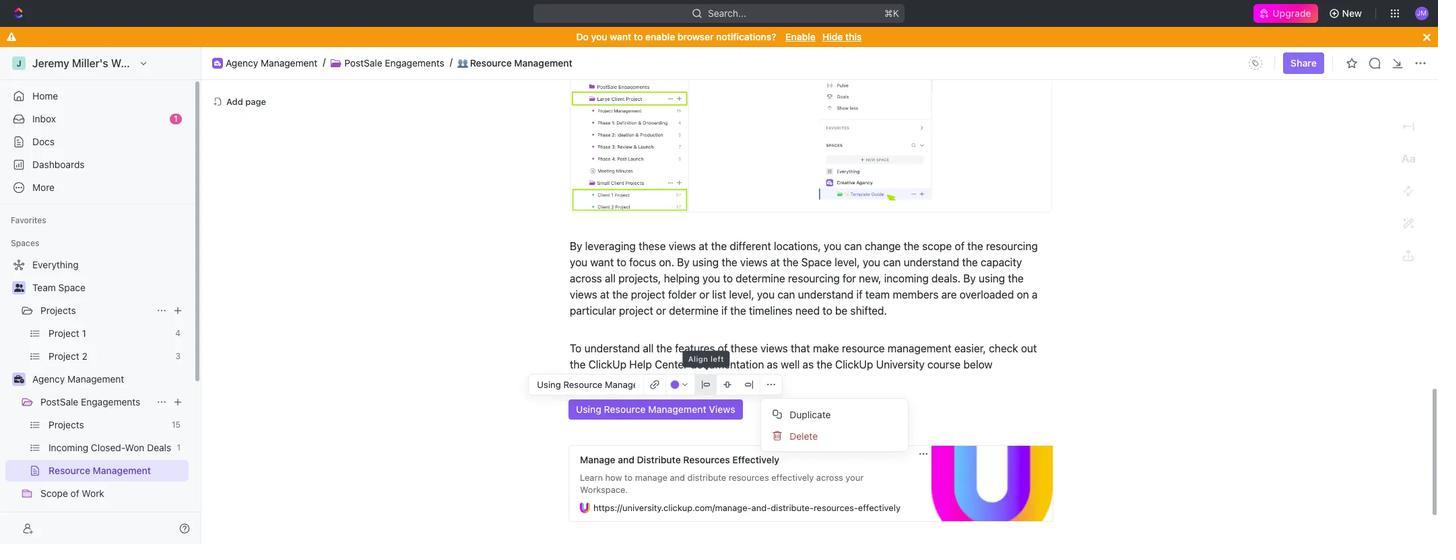 Task type: locate. For each thing, give the bounding box(es) containing it.
1 horizontal spatial determine
[[736, 273, 785, 285]]

2 horizontal spatial resource
[[604, 404, 646, 416]]

course
[[927, 359, 961, 371]]

do
[[576, 31, 589, 42]]

the down locations,
[[783, 257, 799, 269]]

capacity
[[981, 257, 1022, 269]]

2 vertical spatial by
[[963, 273, 976, 285]]

1 vertical spatial agency management
[[32, 374, 124, 385]]

the left scope
[[904, 241, 919, 253]]

1 vertical spatial postsale
[[40, 397, 78, 408]]

leveraging
[[585, 241, 636, 253]]

resource for 👥
[[470, 57, 512, 68]]

agency management link
[[226, 57, 317, 69], [32, 369, 186, 391]]

1 vertical spatial postsale engagements
[[40, 397, 140, 408]]

project left 2
[[48, 351, 79, 362]]

2 horizontal spatial by
[[963, 273, 976, 285]]

to up list
[[723, 273, 733, 285]]

resourcing up need
[[788, 273, 840, 285]]

1 horizontal spatial these
[[731, 343, 758, 355]]

agency management link up page
[[226, 57, 317, 69]]

resource right using
[[604, 404, 646, 416]]

this
[[845, 31, 862, 42]]

0 vertical spatial projects
[[40, 305, 76, 317]]

you up list
[[703, 273, 720, 285]]

resource inside 'sidebar' "navigation"
[[48, 465, 90, 477]]

as
[[767, 359, 778, 371], [803, 359, 814, 371]]

projects link down team space link
[[40, 300, 151, 322]]

upgrade link
[[1254, 4, 1318, 23]]

locations,
[[774, 241, 821, 253]]

1 vertical spatial space
[[58, 282, 85, 294]]

the left timelines
[[730, 305, 746, 317]]

clickup down resource
[[835, 359, 873, 371]]

want down leveraging
[[590, 257, 614, 269]]

of inside by leveraging these views at the different locations, you can change the scope of the resourcing you want to focus on. by using the views at the space level, you can understand the capacity across all projects, helping you to determine resourcing for new, incoming deals. by using the views at the project folder or list level, you can understand if team members are overloaded on a particular project or determine if the timelines need to be shifted.
[[955, 241, 965, 253]]

2 vertical spatial can
[[778, 289, 795, 301]]

to down leveraging
[[617, 257, 626, 269]]

engagements for the bottommost "postsale engagements" link
[[81, 397, 140, 408]]

at down locations,
[[770, 257, 780, 269]]

0 vertical spatial by
[[570, 241, 582, 253]]

tree inside 'sidebar' "navigation"
[[5, 255, 189, 545]]

resource down incoming
[[48, 465, 90, 477]]

projects link up closed-
[[48, 415, 166, 436]]

1 vertical spatial want
[[590, 257, 614, 269]]

to understand all the features of these views that make resource management easier, check out the clickup help center documentation as well as the clickup university course below
[[570, 343, 1040, 371]]

add
[[226, 96, 243, 107]]

change
[[865, 241, 901, 253]]

align left
[[688, 355, 724, 363]]

well
[[781, 359, 800, 371]]

business time image
[[14, 376, 24, 384]]

1 vertical spatial of
[[718, 343, 728, 355]]

resource for using
[[604, 404, 646, 416]]

0 horizontal spatial resourcing
[[788, 273, 840, 285]]

1 vertical spatial project
[[48, 351, 79, 362]]

0 horizontal spatial postsale engagements link
[[40, 392, 151, 414]]

can down 'change'
[[883, 257, 901, 269]]

1 vertical spatial these
[[731, 343, 758, 355]]

agency right business time image
[[226, 57, 258, 68]]

2
[[82, 351, 87, 362]]

helping
[[664, 273, 700, 285]]

using up helping
[[692, 257, 719, 269]]

resources
[[683, 455, 730, 466]]

0 vertical spatial want
[[610, 31, 631, 42]]

tree containing everything
[[5, 255, 189, 545]]

university
[[876, 359, 925, 371]]

can left 'change'
[[844, 241, 862, 253]]

2 vertical spatial understand
[[584, 343, 640, 355]]

space down locations,
[[801, 257, 832, 269]]

0 vertical spatial these
[[639, 241, 666, 253]]

using
[[692, 257, 719, 269], [979, 273, 1005, 285]]

list
[[712, 289, 726, 301]]

0 vertical spatial level,
[[835, 257, 860, 269]]

1 vertical spatial projects
[[48, 420, 84, 431]]

1 horizontal spatial resource
[[470, 57, 512, 68]]

project 1
[[48, 328, 86, 339]]

agency inside tree
[[32, 374, 65, 385]]

sidebar navigation
[[0, 47, 204, 545]]

0 vertical spatial agency management link
[[226, 57, 317, 69]]

0 horizontal spatial agency management
[[32, 374, 124, 385]]

determine down the different
[[736, 273, 785, 285]]

at up helping
[[699, 241, 708, 253]]

agency management down 2
[[32, 374, 124, 385]]

0 vertical spatial postsale engagements link
[[344, 57, 444, 69]]

these inside to understand all the features of these views that make resource management easier, check out the clickup help center documentation as well as the clickup university course below
[[731, 343, 758, 355]]

if down list
[[721, 305, 727, 317]]

0 horizontal spatial all
[[605, 273, 616, 285]]

project
[[48, 328, 79, 339], [48, 351, 79, 362], [95, 511, 126, 523]]

dashboards
[[32, 159, 85, 170]]

0 vertical spatial agency management
[[226, 57, 317, 68]]

0 horizontal spatial engagements
[[81, 397, 140, 408]]

engagements
[[385, 57, 444, 68], [81, 397, 140, 408]]

2 horizontal spatial understand
[[904, 257, 959, 269]]

below
[[964, 359, 992, 371]]

0 horizontal spatial space
[[58, 282, 85, 294]]

0 horizontal spatial as
[[767, 359, 778, 371]]

0 horizontal spatial can
[[778, 289, 795, 301]]

1 vertical spatial agency
[[32, 374, 65, 385]]

postsale engagements inside tree
[[40, 397, 140, 408]]

team
[[32, 282, 56, 294]]

level, right list
[[729, 289, 754, 301]]

jm
[[1417, 9, 1427, 17]]

level,
[[835, 257, 860, 269], [729, 289, 754, 301]]

1 horizontal spatial at
[[699, 241, 708, 253]]

can up timelines
[[778, 289, 795, 301]]

postsale engagements
[[344, 57, 444, 68], [40, 397, 140, 408]]

0 horizontal spatial of
[[70, 488, 79, 500]]

resource
[[842, 343, 885, 355]]

you right do
[[591, 31, 607, 42]]

resource
[[470, 57, 512, 68], [604, 404, 646, 416], [48, 465, 90, 477]]

all right across
[[605, 273, 616, 285]]

share
[[1291, 57, 1317, 69]]

understand down scope
[[904, 257, 959, 269]]

agency management for business time icon
[[32, 374, 124, 385]]

views inside to understand all the features of these views that make resource management easier, check out the clickup help center documentation as well as the clickup university course below
[[760, 343, 788, 355]]

align
[[688, 355, 708, 363]]

the left the different
[[711, 241, 727, 253]]

space inside by leveraging these views at the different locations, you can change the scope of the resourcing you want to focus on. by using the views at the space level, you can understand the capacity across all projects, helping you to determine resourcing for new, incoming deals. by using the views at the project folder or list level, you can understand if team members are overloaded on a particular project or determine if the timelines need to be shifted.
[[801, 257, 832, 269]]

docs
[[32, 136, 55, 148]]

more
[[32, 182, 55, 193]]

resource right 👥
[[470, 57, 512, 68]]

https://university.clickup.com/manage-and-distribute-resources-effectively
[[593, 503, 901, 514]]

0 horizontal spatial understand
[[584, 343, 640, 355]]

upgrade
[[1273, 7, 1311, 19]]

these
[[639, 241, 666, 253], [731, 343, 758, 355]]

and
[[618, 455, 634, 466]]

project down the scope of work link
[[95, 511, 126, 523]]

as right well
[[803, 359, 814, 371]]

notifications?
[[716, 31, 776, 42]]

understand up be
[[798, 289, 854, 301]]

space right team
[[58, 282, 85, 294]]

management for business time image agency management link
[[261, 57, 317, 68]]

projects down the team space
[[40, 305, 76, 317]]

all up help
[[643, 343, 654, 355]]

at up "particular"
[[600, 289, 610, 301]]

agency
[[226, 57, 258, 68], [32, 374, 65, 385]]

resourcing up capacity
[[986, 241, 1038, 253]]

the down to in the bottom of the page
[[570, 359, 586, 371]]

0 horizontal spatial clickup
[[588, 359, 626, 371]]

across
[[570, 273, 602, 285]]

agency management inside 'sidebar' "navigation"
[[32, 374, 124, 385]]

4
[[175, 329, 181, 339]]

engagements left 👥
[[385, 57, 444, 68]]

2 horizontal spatial at
[[770, 257, 780, 269]]

understand up help
[[584, 343, 640, 355]]

timelines
[[749, 305, 793, 317]]

0 horizontal spatial postsale
[[40, 397, 78, 408]]

want inside by leveraging these views at the different locations, you can change the scope of the resourcing you want to focus on. by using the views at the space level, you can understand the capacity across all projects, helping you to determine resourcing for new, incoming deals. by using the views at the project folder or list level, you can understand if team members are overloaded on a particular project or determine if the timelines need to be shifted.
[[590, 257, 614, 269]]

by up across
[[570, 241, 582, 253]]

1 horizontal spatial as
[[803, 359, 814, 371]]

postsale inside 'sidebar' "navigation"
[[40, 397, 78, 408]]

0 horizontal spatial agency management link
[[32, 369, 186, 391]]

0 horizontal spatial postsale engagements
[[40, 397, 140, 408]]

0 vertical spatial projects link
[[40, 300, 151, 322]]

level, up for
[[835, 257, 860, 269]]

1 horizontal spatial resourcing
[[986, 241, 1038, 253]]

page
[[245, 96, 266, 107]]

agency right business time icon
[[32, 374, 65, 385]]

0 vertical spatial all
[[605, 273, 616, 285]]

0 horizontal spatial or
[[656, 305, 666, 317]]

views up well
[[760, 343, 788, 355]]

0 vertical spatial project
[[48, 328, 79, 339]]

Add button text field
[[537, 380, 635, 391]]

1 vertical spatial all
[[643, 343, 654, 355]]

you up across
[[570, 257, 588, 269]]

on.
[[659, 257, 674, 269]]

or down helping
[[656, 305, 666, 317]]

1 horizontal spatial if
[[856, 289, 863, 301]]

jeremy miller's workspace
[[32, 57, 167, 69]]

agency management link down project 2 link at the bottom of page
[[32, 369, 186, 391]]

0 horizontal spatial these
[[639, 241, 666, 253]]

at
[[699, 241, 708, 253], [770, 257, 780, 269], [600, 289, 610, 301]]

the down the different
[[722, 257, 737, 269]]

more button
[[5, 177, 189, 199]]

projects,
[[618, 273, 661, 285]]

0 horizontal spatial if
[[721, 305, 727, 317]]

different
[[730, 241, 771, 253]]

using up overloaded
[[979, 273, 1005, 285]]

0 horizontal spatial resource
[[48, 465, 90, 477]]

0 vertical spatial resourcing
[[986, 241, 1038, 253]]

0 vertical spatial or
[[699, 289, 709, 301]]

management inside 'resource management' link
[[93, 465, 151, 477]]

0 vertical spatial using
[[692, 257, 719, 269]]

1 horizontal spatial postsale
[[344, 57, 382, 68]]

agency management link for business time image
[[226, 57, 317, 69]]

the down make
[[817, 359, 832, 371]]

0 vertical spatial space
[[801, 257, 832, 269]]

1 horizontal spatial level,
[[835, 257, 860, 269]]

of inside to understand all the features of these views that make resource management easier, check out the clickup help center documentation as well as the clickup university course below
[[718, 343, 728, 355]]

1 horizontal spatial clickup
[[835, 359, 873, 371]]

0 vertical spatial of
[[955, 241, 965, 253]]

clickup up add button text field
[[588, 359, 626, 371]]

project
[[631, 289, 665, 301], [619, 305, 653, 317]]

0 vertical spatial postsale
[[344, 57, 382, 68]]

2 vertical spatial of
[[70, 488, 79, 500]]

1 vertical spatial determine
[[669, 305, 719, 317]]

resource management link
[[48, 461, 186, 482]]

using
[[576, 404, 602, 416]]

incoming closed-won deals 1
[[48, 443, 181, 454]]

projects link
[[40, 300, 151, 322], [48, 415, 166, 436]]

jm button
[[1411, 3, 1433, 24]]

members
[[893, 289, 939, 301]]

0 horizontal spatial determine
[[669, 305, 719, 317]]

of left work
[[70, 488, 79, 500]]

of right scope
[[955, 241, 965, 253]]

work
[[82, 488, 104, 500]]

project for project 1
[[48, 328, 79, 339]]

to
[[634, 31, 643, 42], [617, 257, 626, 269], [723, 273, 733, 285], [823, 305, 832, 317]]

these up the focus
[[639, 241, 666, 253]]

1 inside project 1 link
[[82, 328, 86, 339]]

or left list
[[699, 289, 709, 301]]

1 vertical spatial 1
[[82, 328, 86, 339]]

views up the on.
[[669, 241, 696, 253]]

can
[[844, 241, 862, 253], [883, 257, 901, 269], [778, 289, 795, 301]]

everything link
[[5, 255, 186, 276]]

engagements inside tree
[[81, 397, 140, 408]]

distribute-
[[771, 503, 814, 514]]

you up new,
[[863, 257, 880, 269]]

0 vertical spatial engagements
[[385, 57, 444, 68]]

by up overloaded
[[963, 273, 976, 285]]

1 vertical spatial if
[[721, 305, 727, 317]]

engagements down project 2 link at the bottom of page
[[81, 397, 140, 408]]

agency management up page
[[226, 57, 317, 68]]

enable
[[786, 31, 816, 42]]

1 vertical spatial project
[[619, 305, 653, 317]]

delete button
[[767, 426, 903, 447]]

out
[[1021, 343, 1037, 355]]

space inside team space link
[[58, 282, 85, 294]]

1 vertical spatial at
[[770, 257, 780, 269]]

want right do
[[610, 31, 631, 42]]

or
[[699, 289, 709, 301], [656, 305, 666, 317]]

1 vertical spatial understand
[[798, 289, 854, 301]]

1 vertical spatial resource
[[604, 404, 646, 416]]

determine down folder
[[669, 305, 719, 317]]

team space link
[[32, 278, 186, 299]]

1 horizontal spatial by
[[677, 257, 690, 269]]

projects up incoming
[[48, 420, 84, 431]]

management
[[261, 57, 317, 68], [514, 57, 572, 68], [67, 374, 124, 385], [648, 404, 706, 416], [93, 465, 151, 477]]

to
[[570, 343, 582, 355]]

if left team
[[856, 289, 863, 301]]

on
[[1017, 289, 1029, 301]]

1 horizontal spatial agency management link
[[226, 57, 317, 69]]

want
[[610, 31, 631, 42], [590, 257, 614, 269]]

as left well
[[767, 359, 778, 371]]

large client project
[[40, 511, 126, 523]]

large
[[40, 511, 65, 523]]

project up project 2
[[48, 328, 79, 339]]

j
[[16, 58, 21, 68]]

1 vertical spatial level,
[[729, 289, 754, 301]]

1 horizontal spatial agency
[[226, 57, 258, 68]]

1 horizontal spatial all
[[643, 343, 654, 355]]

resources-
[[814, 503, 858, 514]]

2 horizontal spatial of
[[955, 241, 965, 253]]

these up documentation on the bottom of the page
[[731, 343, 758, 355]]

2 horizontal spatial can
[[883, 257, 901, 269]]

1 vertical spatial agency management link
[[32, 369, 186, 391]]

of up documentation on the bottom of the page
[[718, 343, 728, 355]]

tree
[[5, 255, 189, 545]]

1 horizontal spatial agency management
[[226, 57, 317, 68]]

project 1 link
[[48, 323, 170, 345]]

by up helping
[[677, 257, 690, 269]]

scope of work link
[[40, 484, 186, 505]]

2 clickup from the left
[[835, 359, 873, 371]]

0 vertical spatial postsale engagements
[[344, 57, 444, 68]]

delete
[[790, 431, 818, 442]]

user group image
[[14, 284, 24, 292]]

dropdown menu image
[[1245, 53, 1266, 74]]

you right locations,
[[824, 241, 841, 253]]



Task type: describe. For each thing, give the bounding box(es) containing it.
scope of work
[[40, 488, 104, 500]]

spaces
[[11, 238, 39, 249]]

miller's
[[72, 57, 108, 69]]

center
[[655, 359, 688, 371]]

new,
[[859, 273, 881, 285]]

jeremy miller's workspace, , element
[[12, 57, 26, 70]]

1 vertical spatial can
[[883, 257, 901, 269]]

0 vertical spatial can
[[844, 241, 862, 253]]

the down projects,
[[612, 289, 628, 301]]

documentation
[[691, 359, 764, 371]]

team space
[[32, 282, 85, 294]]

0 horizontal spatial at
[[600, 289, 610, 301]]

2 vertical spatial project
[[95, 511, 126, 523]]

0 vertical spatial project
[[631, 289, 665, 301]]

15
[[172, 420, 181, 430]]

you up timelines
[[757, 289, 775, 301]]

all inside to understand all the features of these views that make resource management easier, check out the clickup help center documentation as well as the clickup university course below
[[643, 343, 654, 355]]

1 vertical spatial or
[[656, 305, 666, 317]]

3
[[175, 352, 181, 362]]

overloaded
[[960, 289, 1014, 301]]

projects for top projects link
[[40, 305, 76, 317]]

management
[[888, 343, 951, 355]]

0 vertical spatial determine
[[736, 273, 785, 285]]

1 inside incoming closed-won deals 1
[[177, 443, 181, 453]]

manage and distribute resources effectively
[[580, 455, 779, 466]]

distribute
[[637, 455, 681, 466]]

0 horizontal spatial using
[[692, 257, 719, 269]]

won
[[125, 443, 144, 454]]

scope
[[922, 241, 952, 253]]

for
[[843, 273, 856, 285]]

closed-
[[91, 443, 125, 454]]

projects for the bottommost projects link
[[48, 420, 84, 431]]

management for agency management link corresponding to business time icon
[[67, 374, 124, 385]]

folder
[[668, 289, 696, 301]]

of inside tree
[[70, 488, 79, 500]]

do you want to enable browser notifications? enable hide this
[[576, 31, 862, 42]]

agency for agency management link corresponding to business time icon
[[32, 374, 65, 385]]

2 as from the left
[[803, 359, 814, 371]]

incoming
[[48, 443, 88, 454]]

scope
[[40, 488, 68, 500]]

easier,
[[954, 343, 986, 355]]

management for 'resource management' link
[[93, 465, 151, 477]]

add page
[[226, 96, 266, 107]]

particular
[[570, 305, 616, 317]]

resource management
[[48, 465, 151, 477]]

inbox
[[32, 113, 56, 125]]

1 horizontal spatial understand
[[798, 289, 854, 301]]

0 vertical spatial at
[[699, 241, 708, 253]]

the left capacity
[[962, 257, 978, 269]]

project for project 2
[[48, 351, 79, 362]]

understand inside to understand all the features of these views that make resource management easier, check out the clickup help center documentation as well as the clickup university course below
[[584, 343, 640, 355]]

agency management link for business time icon
[[32, 369, 186, 391]]

incoming
[[884, 273, 929, 285]]

agency for business time image agency management link
[[226, 57, 258, 68]]

1 vertical spatial projects link
[[48, 415, 166, 436]]

👥 resource management
[[457, 57, 572, 68]]

by leveraging these views at the different locations, you can change the scope of the resourcing you want to focus on. by using the views at the space level, you can understand the capacity across all projects, helping you to determine resourcing for new, incoming deals. by using the views at the project folder or list level, you can understand if team members are overloaded on a particular project or determine if the timelines need to be shifted.
[[570, 241, 1041, 317]]

project 2
[[48, 351, 87, 362]]

1 clickup from the left
[[588, 359, 626, 371]]

the up center
[[656, 343, 672, 355]]

browser
[[678, 31, 714, 42]]

these inside by leveraging these views at the different locations, you can change the scope of the resourcing you want to focus on. by using the views at the space level, you can understand the capacity across all projects, helping you to determine resourcing for new, incoming deals. by using the views at the project folder or list level, you can understand if team members are overloaded on a particular project or determine if the timelines need to be shifted.
[[639, 241, 666, 253]]

to left enable
[[634, 31, 643, 42]]

manage
[[580, 455, 615, 466]]

shifted.
[[850, 305, 887, 317]]

dashboards link
[[5, 154, 189, 176]]

postsale engagements for the bottommost "postsale engagements" link
[[40, 397, 140, 408]]

1 vertical spatial resourcing
[[788, 273, 840, 285]]

need
[[795, 305, 820, 317]]

0 vertical spatial 1
[[174, 114, 178, 124]]

engagements for the top "postsale engagements" link
[[385, 57, 444, 68]]

be
[[835, 305, 848, 317]]

everything
[[32, 259, 79, 271]]

search...
[[708, 7, 746, 19]]

are
[[941, 289, 957, 301]]

enable
[[645, 31, 675, 42]]

👥
[[457, 58, 468, 68]]

all inside by leveraging these views at the different locations, you can change the scope of the resourcing you want to focus on. by using the views at the space level, you can understand the capacity across all projects, helping you to determine resourcing for new, incoming deals. by using the views at the project folder or list level, you can understand if team members are overloaded on a particular project or determine if the timelines need to be shifted.
[[605, 273, 616, 285]]

home link
[[5, 86, 189, 107]]

help
[[629, 359, 652, 371]]

docs link
[[5, 131, 189, 153]]

0 horizontal spatial by
[[570, 241, 582, 253]]

views down across
[[570, 289, 597, 301]]

left
[[711, 355, 724, 363]]

team
[[865, 289, 890, 301]]

postsale engagements for the top "postsale engagements" link
[[344, 57, 444, 68]]

0 horizontal spatial level,
[[729, 289, 754, 301]]

1 vertical spatial by
[[677, 257, 690, 269]]

and-
[[751, 503, 771, 514]]

the up capacity
[[967, 241, 983, 253]]

views down the different
[[740, 257, 768, 269]]

1 vertical spatial postsale engagements link
[[40, 392, 151, 414]]

project 2 link
[[48, 346, 170, 368]]

business time image
[[214, 60, 221, 66]]

1 as from the left
[[767, 359, 778, 371]]

large client project link
[[40, 507, 186, 528]]

jeremy
[[32, 57, 69, 69]]

1 vertical spatial using
[[979, 273, 1005, 285]]

effectively
[[858, 503, 901, 514]]

check
[[989, 343, 1018, 355]]

using resource management views
[[576, 404, 735, 416]]

⌘k
[[885, 7, 899, 19]]

to left be
[[823, 305, 832, 317]]

favorites
[[11, 216, 46, 226]]

focus
[[629, 257, 656, 269]]

views
[[709, 404, 735, 416]]

hide
[[822, 31, 843, 42]]

deals
[[147, 443, 171, 454]]

agency management for business time image
[[226, 57, 317, 68]]

0 vertical spatial if
[[856, 289, 863, 301]]

home
[[32, 90, 58, 102]]

the up on
[[1008, 273, 1024, 285]]



Task type: vqa. For each thing, say whether or not it's contained in the screenshot.
the top 1
yes



